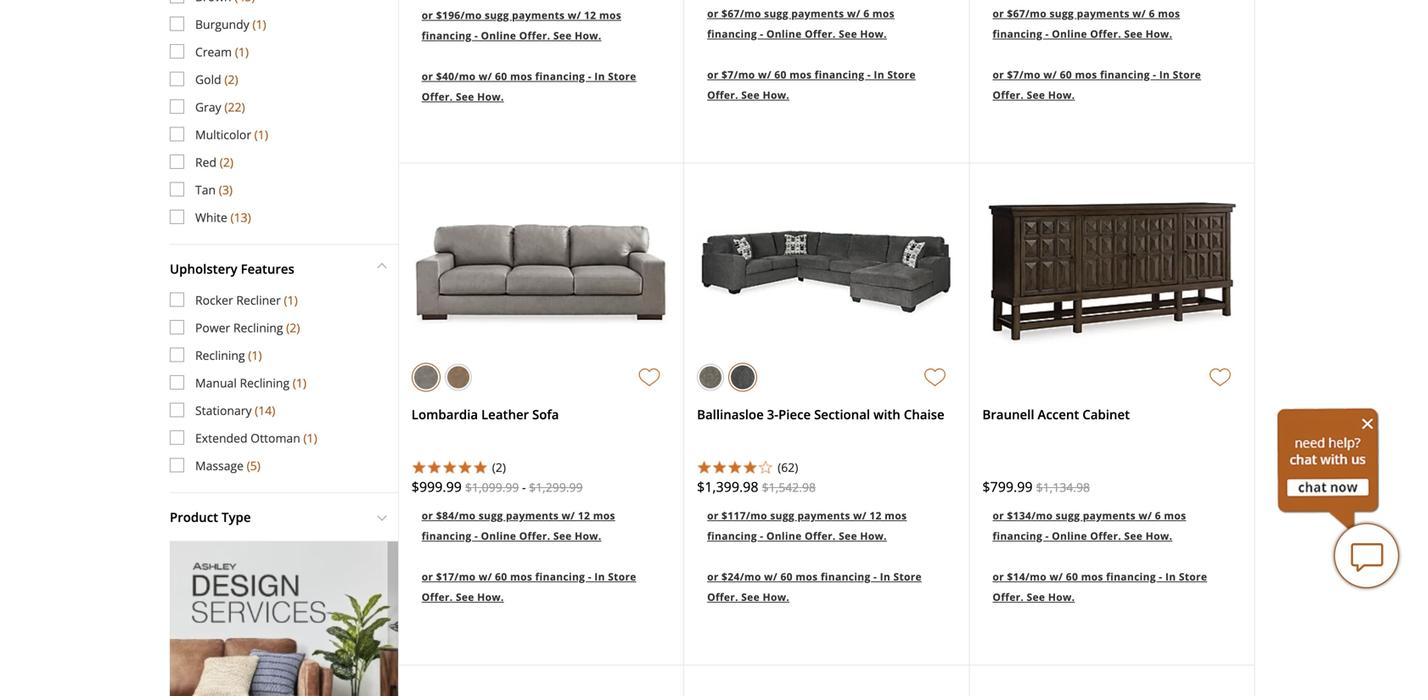 Task type: describe. For each thing, give the bounding box(es) containing it.
$799.99
[[983, 478, 1033, 496]]

(2) down rocker recliner (1)
[[286, 320, 300, 336]]

accent
[[1038, 406, 1080, 423]]

cream
[[195, 44, 232, 60]]

or for or $84/mo sugg payments w/ 12 mos financing - online offer. see how. 'button'
[[422, 509, 433, 523]]

or for or $14/mo w/ 60 mos financing - in store offer. see how. button
[[993, 570, 1005, 584]]

offer. inside or $134/mo sugg payments w/ 6 mos financing - online offer. see how.
[[1091, 529, 1122, 543]]

w/ inside the or $14/mo w/ 60 mos financing - in store offer. see how.
[[1050, 570, 1064, 584]]

60 for the or $17/mo w/ 60 mos financing - in store offer. see how. button
[[495, 570, 507, 584]]

or $196/mo sugg payments w/ 12 mos financing - online offer. see how.
[[422, 8, 622, 42]]

3-
[[767, 406, 779, 423]]

lombardia sofa, fossil, large image
[[412, 222, 671, 329]]

extended ottoman (1)
[[195, 430, 317, 446]]

1 or $67/mo sugg payments w/ 6 mos financing - online offer. see how. from the left
[[708, 6, 895, 41]]

$17/mo
[[436, 570, 476, 584]]

how. inside "or $117/mo sugg payments w/ 12 mos financing - online offer. see how."
[[861, 529, 887, 543]]

(2) link
[[492, 460, 671, 477]]

or $14/mo w/ 60 mos financing - in store offer. see how. button
[[983, 555, 1242, 617]]

reclining for manual
[[240, 375, 290, 391]]

massage
[[195, 458, 244, 474]]

(1) up ottoman
[[293, 375, 307, 391]]

sugg for 'or $134/mo sugg payments w/ 6 mos financing - online offer. see how.' 'button'
[[1056, 509, 1081, 523]]

white
[[195, 209, 228, 225]]

mos inside or $17/mo w/ 60 mos financing - in store offer. see how.
[[510, 570, 533, 584]]

ballinasloe
[[697, 406, 764, 423]]

payments for or $84/mo sugg payments w/ 12 mos financing - online offer. see how. 'button'
[[506, 509, 559, 523]]

or for 1st or $67/mo sugg payments w/ 6 mos financing - online offer. see how. button from the right
[[993, 6, 1005, 20]]

how. inside or $84/mo sugg payments w/ 12 mos financing - online offer. see how.
[[575, 529, 602, 543]]

1 $7/mo from the left
[[722, 68, 756, 82]]

mos inside or $24/mo w/ 60 mos financing - in store offer. see how.
[[796, 570, 818, 584]]

lombardia
[[412, 406, 478, 423]]

massage (5)
[[195, 458, 261, 474]]

cabinet
[[1083, 406, 1130, 423]]

or $14/mo w/ 60 mos financing - in store offer. see how.
[[993, 570, 1208, 604]]

- inside the or $14/mo w/ 60 mos financing - in store offer. see how.
[[1160, 570, 1163, 584]]

burgundy (1)
[[195, 16, 266, 32]]

red
[[195, 154, 217, 170]]

60 for "or $40/mo w/ 60 mos financing - in store offer. see how." button
[[495, 69, 507, 83]]

payments for or $196/mo sugg payments w/ 12 mos financing - online offer. see how. button
[[512, 8, 565, 22]]

piece
[[779, 406, 811, 423]]

dialogue message for liveperson image
[[1278, 408, 1380, 531]]

how. inside the or $14/mo w/ 60 mos financing - in store offer. see how.
[[1049, 590, 1076, 604]]

sectional
[[815, 406, 871, 423]]

ballinasloe 3-piece sectional with chaise
[[697, 406, 945, 423]]

manual
[[195, 375, 237, 391]]

see inside or $24/mo w/ 60 mos financing - in store offer. see how.
[[742, 590, 760, 604]]

product
[[170, 509, 218, 526]]

6 inside or $134/mo sugg payments w/ 6 mos financing - online offer. see how.
[[1156, 509, 1162, 523]]

or for the or $117/mo sugg payments w/ 12 mos financing - online offer. see how. button
[[708, 509, 719, 523]]

in for or $24/mo w/ 60 mos financing - in store offer. see how. button
[[880, 570, 891, 584]]

mos inside or $84/mo sugg payments w/ 12 mos financing - online offer. see how.
[[593, 509, 616, 523]]

1 or $7/mo w/ 60 mos financing - in store offer. see how. from the left
[[708, 68, 916, 102]]

$1,134.98
[[1037, 479, 1090, 496]]

online for or $196/mo sugg payments w/ 12 mos financing - online offer. see how. button
[[481, 28, 517, 42]]

financing inside "or $117/mo sugg payments w/ 12 mos financing - online offer. see how."
[[708, 529, 757, 543]]

3.9 image
[[697, 460, 774, 474]]

rocker
[[195, 292, 233, 308]]

payments for 'or $134/mo sugg payments w/ 6 mos financing - online offer. see how.' 'button'
[[1084, 509, 1136, 523]]

(13)
[[231, 209, 251, 225]]

upholstery
[[170, 260, 238, 278]]

(1) right burgundy
[[253, 16, 266, 32]]

(2) right red
[[220, 154, 234, 170]]

white (13)
[[195, 209, 251, 225]]

braunell accent cabinet link
[[983, 406, 1130, 423]]

with
[[874, 406, 901, 423]]

1 vertical spatial reclining
[[195, 347, 245, 363]]

lombardia leather sofa
[[412, 406, 559, 423]]

w/ inside or $17/mo w/ 60 mos financing - in store offer. see how.
[[479, 570, 492, 584]]

60 for or $14/mo w/ 60 mos financing - in store offer. see how. button
[[1067, 570, 1079, 584]]

tan (3)
[[195, 182, 233, 198]]

(1) right recliner
[[284, 292, 298, 308]]

features
[[241, 260, 295, 278]]

offer. inside the or $14/mo w/ 60 mos financing - in store offer. see how.
[[993, 590, 1024, 604]]

12 for $1,399.98
[[870, 509, 882, 523]]

or $134/mo sugg payments w/ 6 mos financing - online offer. see how.
[[993, 509, 1187, 543]]

sofa
[[533, 406, 559, 423]]

or $40/mo w/ 60 mos financing - in store offer. see how.
[[422, 69, 637, 104]]

braunell
[[983, 406, 1035, 423]]

financing inside or $40/mo w/ 60 mos financing - in store offer. see how.
[[536, 69, 585, 83]]

red (2)
[[195, 154, 234, 170]]

or $134/mo sugg payments w/ 6 mos financing - online offer. see how. button
[[983, 494, 1242, 555]]

stationary (14)
[[195, 402, 276, 418]]

online for the or $117/mo sugg payments w/ 12 mos financing - online offer. see how. button
[[767, 529, 802, 543]]

braunell accent cabinet, , large image
[[985, 199, 1241, 352]]

mos inside or $196/mo sugg payments w/ 12 mos financing - online offer. see how.
[[600, 8, 622, 22]]

power
[[195, 320, 230, 336]]

or $196/mo sugg payments w/ 12 mos financing - online offer. see how. button
[[412, 0, 671, 55]]

rocker recliner (1)
[[195, 292, 298, 308]]

2 $67/mo from the left
[[1008, 6, 1047, 20]]

mos inside the or $14/mo w/ 60 mos financing - in store offer. see how.
[[1082, 570, 1104, 584]]

$84/mo
[[436, 509, 476, 523]]

- inside or $134/mo sugg payments w/ 6 mos financing - online offer. see how.
[[1046, 529, 1050, 543]]

gray
[[195, 99, 221, 115]]

burgundy
[[195, 16, 249, 32]]

(1) right multicolor
[[255, 126, 268, 142]]

reclining (1)
[[195, 347, 262, 363]]

or for 'or $134/mo sugg payments w/ 6 mos financing - online offer. see how.' 'button'
[[993, 509, 1005, 523]]

chat bubble mobile view image
[[1333, 522, 1401, 590]]

gold (2)
[[195, 71, 238, 87]]

or $40/mo w/ 60 mos financing - in store offer. see how. button
[[412, 55, 671, 116]]

(3)
[[219, 182, 233, 198]]

(14)
[[255, 402, 276, 418]]

$799.99 $1,134.98
[[983, 478, 1090, 496]]

w/ inside or $84/mo sugg payments w/ 12 mos financing - online offer. see how.
[[562, 509, 575, 523]]

2 or $67/mo sugg payments w/ 6 mos financing - online offer. see how. button from the left
[[983, 0, 1242, 53]]

w/ inside "or $117/mo sugg payments w/ 12 mos financing - online offer. see how."
[[854, 509, 867, 523]]

see inside or $40/mo w/ 60 mos financing - in store offer. see how.
[[456, 90, 475, 104]]

$24/mo
[[722, 570, 762, 584]]

reclining for power
[[233, 320, 283, 336]]

gray (22)
[[195, 99, 245, 115]]

see inside the or $14/mo w/ 60 mos financing - in store offer. see how.
[[1027, 590, 1046, 604]]

12 for $999.99
[[578, 509, 590, 523]]

sugg for or $196/mo sugg payments w/ 12 mos financing - online offer. see how. button
[[485, 8, 509, 22]]

or $117/mo sugg payments w/ 12 mos financing - online offer. see how. button
[[697, 494, 957, 555]]

$1,099.99
[[465, 479, 519, 496]]

in for or $14/mo w/ 60 mos financing - in store offer. see how. button
[[1166, 570, 1177, 584]]

in for "or $40/mo w/ 60 mos financing - in store offer. see how." button
[[595, 69, 605, 83]]

how. inside or $17/mo w/ 60 mos financing - in store offer. see how.
[[477, 590, 504, 604]]

(2) up $999.99 $1,099.99 - $1,299.99
[[492, 460, 506, 476]]

online for 'or $134/mo sugg payments w/ 6 mos financing - online offer. see how.' 'button'
[[1052, 529, 1088, 543]]



Task type: vqa. For each thing, say whether or not it's contained in the screenshot.


Task type: locate. For each thing, give the bounding box(es) containing it.
or $7/mo w/ 60 mos financing - in store offer. see how. button for 1st or $67/mo sugg payments w/ 6 mos financing - online offer. see how. button from the right
[[983, 53, 1242, 114]]

(1) up manual reclining (1)
[[248, 347, 262, 363]]

financing inside or $17/mo w/ 60 mos financing - in store offer. see how.
[[536, 570, 585, 584]]

$196/mo
[[436, 8, 482, 22]]

60 inside or $24/mo w/ 60 mos financing - in store offer. see how.
[[781, 570, 793, 584]]

- inside or $40/mo w/ 60 mos financing - in store offer. see how.
[[588, 69, 592, 83]]

leather
[[482, 406, 529, 423]]

online inside or $134/mo sugg payments w/ 6 mos financing - online offer. see how.
[[1052, 529, 1088, 543]]

(62) link
[[778, 460, 957, 477]]

financing inside or $196/mo sugg payments w/ 12 mos financing - online offer. see how.
[[422, 28, 472, 42]]

1 or $67/mo sugg payments w/ 6 mos financing - online offer. see how. button from the left
[[697, 0, 957, 53]]

offer. inside or $17/mo w/ 60 mos financing - in store offer. see how.
[[422, 590, 453, 604]]

$1,542.98
[[762, 479, 816, 496]]

cream (1)
[[195, 44, 249, 60]]

(2) right "gold" on the top left
[[225, 71, 238, 87]]

ballinasloe 3-piece sectional with chaise link
[[697, 406, 945, 423]]

5.0 image
[[412, 460, 488, 474]]

12 inside or $196/mo sugg payments w/ 12 mos financing - online offer. see how.
[[584, 8, 597, 22]]

60
[[775, 68, 787, 82], [1060, 68, 1073, 82], [495, 69, 507, 83], [495, 570, 507, 584], [781, 570, 793, 584], [1067, 570, 1079, 584]]

in for the or $17/mo w/ 60 mos financing - in store offer. see how. button
[[595, 570, 605, 584]]

how.
[[861, 27, 887, 41], [1146, 27, 1173, 41], [575, 28, 602, 42], [763, 88, 790, 102], [1049, 88, 1076, 102], [477, 90, 504, 104], [575, 529, 602, 543], [861, 529, 887, 543], [1146, 529, 1173, 543], [477, 590, 504, 604], [763, 590, 790, 604], [1049, 590, 1076, 604]]

or for 2nd or $67/mo sugg payments w/ 6 mos financing - online offer. see how. button from right
[[708, 6, 719, 20]]

online inside or $196/mo sugg payments w/ 12 mos financing - online offer. see how.
[[481, 28, 517, 42]]

(62)
[[778, 460, 799, 476]]

store for or $24/mo w/ 60 mos financing - in store offer. see how. button
[[894, 570, 922, 584]]

in inside or $24/mo w/ 60 mos financing - in store offer. see how.
[[880, 570, 891, 584]]

mos inside "or $117/mo sugg payments w/ 12 mos financing - online offer. see how."
[[885, 509, 907, 523]]

chaise
[[904, 406, 945, 423]]

see inside or $17/mo w/ 60 mos financing - in store offer. see how.
[[456, 590, 475, 604]]

reclining
[[233, 320, 283, 336], [195, 347, 245, 363], [240, 375, 290, 391]]

(2)
[[225, 71, 238, 87], [220, 154, 234, 170], [286, 320, 300, 336], [492, 460, 506, 476]]

1 or $7/mo w/ 60 mos financing - in store offer. see how. button from the left
[[697, 53, 957, 114]]

(22)
[[225, 99, 245, 115]]

braunell accent cabinet
[[983, 406, 1130, 423]]

or $7/mo w/ 60 mos financing - in store offer. see how. button for 2nd or $67/mo sugg payments w/ 6 mos financing - online offer. see how. button from right
[[697, 53, 957, 114]]

ballinasloe 3-piece sectional with chaise, smoke, large image
[[697, 229, 957, 322]]

see inside or $134/mo sugg payments w/ 6 mos financing - online offer. see how.
[[1125, 529, 1143, 543]]

- inside $999.99 $1,099.99 - $1,299.99
[[522, 479, 526, 496]]

store for "or $40/mo w/ 60 mos financing - in store offer. see how." button
[[608, 69, 637, 83]]

mos inside or $40/mo w/ 60 mos financing - in store offer. see how.
[[510, 69, 533, 83]]

sugg inside "or $117/mo sugg payments w/ 12 mos financing - online offer. see how."
[[771, 509, 795, 523]]

1 $67/mo from the left
[[722, 6, 762, 20]]

reclining up 'manual'
[[195, 347, 245, 363]]

0 horizontal spatial $67/mo
[[722, 6, 762, 20]]

60 inside or $40/mo w/ 60 mos financing - in store offer. see how.
[[495, 69, 507, 83]]

offer. inside "or $117/mo sugg payments w/ 12 mos financing - online offer. see how."
[[805, 529, 836, 543]]

see inside or $196/mo sugg payments w/ 12 mos financing - online offer. see how.
[[554, 28, 572, 42]]

$1,399.98 $1,542.98
[[697, 478, 816, 496]]

sugg inside or $134/mo sugg payments w/ 6 mos financing - online offer. see how.
[[1056, 509, 1081, 523]]

sugg for the or $117/mo sugg payments w/ 12 mos financing - online offer. see how. button
[[771, 509, 795, 523]]

offer. inside or $84/mo sugg payments w/ 12 mos financing - online offer. see how.
[[519, 529, 551, 543]]

see
[[839, 27, 858, 41], [1125, 27, 1143, 41], [554, 28, 572, 42], [742, 88, 760, 102], [1027, 88, 1046, 102], [456, 90, 475, 104], [554, 529, 572, 543], [839, 529, 858, 543], [1125, 529, 1143, 543], [456, 590, 475, 604], [742, 590, 760, 604], [1027, 590, 1046, 604]]

or $7/mo w/ 60 mos financing - in store offer. see how. button
[[697, 53, 957, 114], [983, 53, 1242, 114]]

how. inside or $24/mo w/ 60 mos financing - in store offer. see how.
[[763, 590, 790, 604]]

2 or $7/mo w/ 60 mos financing - in store offer. see how. from the left
[[993, 68, 1202, 102]]

in inside or $40/mo w/ 60 mos financing - in store offer. see how.
[[595, 69, 605, 83]]

$117/mo
[[722, 509, 768, 523]]

reclining up (14)
[[240, 375, 290, 391]]

extended
[[195, 430, 248, 446]]

or $117/mo sugg payments w/ 12 mos financing - online offer. see how.
[[708, 509, 907, 543]]

60 for or $24/mo w/ 60 mos financing - in store offer. see how. button
[[781, 570, 793, 584]]

$1,399.98
[[697, 478, 759, 496]]

or for the or $17/mo w/ 60 mos financing - in store offer. see how. button
[[422, 570, 433, 584]]

12 inside or $84/mo sugg payments w/ 12 mos financing - online offer. see how.
[[578, 509, 590, 523]]

store
[[888, 68, 916, 82], [1173, 68, 1202, 82], [608, 69, 637, 83], [608, 570, 637, 584], [894, 570, 922, 584], [1180, 570, 1208, 584]]

financing inside or $134/mo sugg payments w/ 6 mos financing - online offer. see how.
[[993, 529, 1043, 543]]

60 inside the or $14/mo w/ 60 mos financing - in store offer. see how.
[[1067, 570, 1079, 584]]

or inside or $134/mo sugg payments w/ 6 mos financing - online offer. see how.
[[993, 509, 1005, 523]]

or $17/mo w/ 60 mos financing - in store offer. see how. button
[[412, 555, 671, 617]]

2 $7/mo from the left
[[1008, 68, 1041, 82]]

upholstery features
[[170, 260, 295, 278]]

offer. inside or $196/mo sugg payments w/ 12 mos financing - online offer. see how.
[[519, 28, 551, 42]]

store for the or $17/mo w/ 60 mos financing - in store offer. see how. button
[[608, 570, 637, 584]]

w/ inside or $24/mo w/ 60 mos financing - in store offer. see how.
[[765, 570, 778, 584]]

or inside the or $14/mo w/ 60 mos financing - in store offer. see how.
[[993, 570, 1005, 584]]

payments for the or $117/mo sugg payments w/ 12 mos financing - online offer. see how. button
[[798, 509, 851, 523]]

0 horizontal spatial or $67/mo sugg payments w/ 6 mos financing - online offer. see how.
[[708, 6, 895, 41]]

offer. inside or $24/mo w/ 60 mos financing - in store offer. see how.
[[708, 590, 739, 604]]

2 or $7/mo w/ 60 mos financing - in store offer. see how. button from the left
[[983, 53, 1242, 114]]

store inside or $24/mo w/ 60 mos financing - in store offer. see how.
[[894, 570, 922, 584]]

or for or $24/mo w/ 60 mos financing - in store offer. see how. button
[[708, 570, 719, 584]]

mos inside or $134/mo sugg payments w/ 6 mos financing - online offer. see how.
[[1165, 509, 1187, 523]]

1 horizontal spatial or $67/mo sugg payments w/ 6 mos financing - online offer. see how.
[[993, 6, 1181, 41]]

how. inside or $40/mo w/ 60 mos financing - in store offer. see how.
[[477, 90, 504, 104]]

in
[[874, 68, 885, 82], [1160, 68, 1171, 82], [595, 69, 605, 83], [595, 570, 605, 584], [880, 570, 891, 584], [1166, 570, 1177, 584]]

payments
[[792, 6, 845, 20], [1077, 6, 1130, 20], [512, 8, 565, 22], [506, 509, 559, 523], [798, 509, 851, 523], [1084, 509, 1136, 523]]

ottoman
[[251, 430, 300, 446]]

- inside "or $117/mo sugg payments w/ 12 mos financing - online offer. see how."
[[760, 529, 764, 543]]

or inside "or $117/mo sugg payments w/ 12 mos financing - online offer. see how."
[[708, 509, 719, 523]]

- inside or $196/mo sugg payments w/ 12 mos financing - online offer. see how.
[[475, 28, 478, 42]]

12 inside "or $117/mo sugg payments w/ 12 mos financing - online offer. see how."
[[870, 509, 882, 523]]

w/
[[848, 6, 861, 20], [1133, 6, 1147, 20], [568, 8, 581, 22], [758, 68, 772, 82], [1044, 68, 1058, 82], [479, 69, 492, 83], [562, 509, 575, 523], [854, 509, 867, 523], [1139, 509, 1153, 523], [479, 570, 492, 584], [765, 570, 778, 584], [1050, 570, 1064, 584]]

tan
[[195, 182, 216, 198]]

online inside or $84/mo sugg payments w/ 12 mos financing - online offer. see how.
[[481, 529, 517, 543]]

or $24/mo w/ 60 mos financing - in store offer. see how.
[[708, 570, 922, 604]]

store for or $14/mo w/ 60 mos financing - in store offer. see how. button
[[1180, 570, 1208, 584]]

0 vertical spatial reclining
[[233, 320, 283, 336]]

or $67/mo sugg payments w/ 6 mos financing - online offer. see how. button
[[697, 0, 957, 53], [983, 0, 1242, 53]]

payments inside or $196/mo sugg payments w/ 12 mos financing - online offer. see how.
[[512, 8, 565, 22]]

store inside or $17/mo w/ 60 mos financing - in store offer. see how.
[[608, 570, 637, 584]]

- inside or $17/mo w/ 60 mos financing - in store offer. see how.
[[588, 570, 592, 584]]

w/ inside or $40/mo w/ 60 mos financing - in store offer. see how.
[[479, 69, 492, 83]]

w/ inside or $196/mo sugg payments w/ 12 mos financing - online offer. see how.
[[568, 8, 581, 22]]

or $84/mo sugg payments w/ 12 mos financing - online offer. see how. button
[[412, 494, 671, 555]]

$7/mo
[[722, 68, 756, 82], [1008, 68, 1041, 82]]

or inside or $40/mo w/ 60 mos financing - in store offer. see how.
[[422, 69, 433, 83]]

financing inside or $24/mo w/ 60 mos financing - in store offer. see how.
[[821, 570, 871, 584]]

1 horizontal spatial $7/mo
[[1008, 68, 1041, 82]]

power reclining (2)
[[195, 320, 300, 336]]

or inside or $17/mo w/ 60 mos financing - in store offer. see how.
[[422, 570, 433, 584]]

sugg inside or $84/mo sugg payments w/ 12 mos financing - online offer. see how.
[[479, 509, 503, 523]]

0 horizontal spatial or $7/mo w/ 60 mos financing - in store offer. see how.
[[708, 68, 916, 102]]

or $67/mo sugg payments w/ 6 mos financing - online offer. see how.
[[708, 6, 895, 41], [993, 6, 1181, 41]]

0 horizontal spatial or $7/mo w/ 60 mos financing - in store offer. see how. button
[[697, 53, 957, 114]]

1 horizontal spatial or $67/mo sugg payments w/ 6 mos financing - online offer. see how. button
[[983, 0, 1242, 53]]

$40/mo
[[436, 69, 476, 83]]

financing inside or $84/mo sugg payments w/ 12 mos financing - online offer. see how.
[[422, 529, 472, 543]]

w/ inside or $134/mo sugg payments w/ 6 mos financing - online offer. see how.
[[1139, 509, 1153, 523]]

or $84/mo sugg payments w/ 12 mos financing - online offer. see how.
[[422, 509, 616, 543]]

2 vertical spatial reclining
[[240, 375, 290, 391]]

1 horizontal spatial or $7/mo w/ 60 mos financing - in store offer. see how. button
[[983, 53, 1242, 114]]

product type
[[170, 509, 251, 526]]

how. inside or $134/mo sugg payments w/ 6 mos financing - online offer. see how.
[[1146, 529, 1173, 543]]

or inside or $84/mo sugg payments w/ 12 mos financing - online offer. see how.
[[422, 509, 433, 523]]

how. inside or $196/mo sugg payments w/ 12 mos financing - online offer. see how.
[[575, 28, 602, 42]]

0 horizontal spatial $7/mo
[[722, 68, 756, 82]]

online
[[767, 27, 802, 41], [1052, 27, 1088, 41], [481, 28, 517, 42], [481, 529, 517, 543], [767, 529, 802, 543], [1052, 529, 1088, 543]]

payments inside or $84/mo sugg payments w/ 12 mos financing - online offer. see how.
[[506, 509, 559, 523]]

offer.
[[805, 27, 836, 41], [1091, 27, 1122, 41], [519, 28, 551, 42], [708, 88, 739, 102], [993, 88, 1024, 102], [422, 90, 453, 104], [519, 529, 551, 543], [805, 529, 836, 543], [1091, 529, 1122, 543], [422, 590, 453, 604], [708, 590, 739, 604], [993, 590, 1024, 604]]

online inside "or $117/mo sugg payments w/ 12 mos financing - online offer. see how."
[[767, 529, 802, 543]]

payments inside "or $117/mo sugg payments w/ 12 mos financing - online offer. see how."
[[798, 509, 851, 523]]

see inside "or $117/mo sugg payments w/ 12 mos financing - online offer. see how."
[[839, 529, 858, 543]]

online for or $84/mo sugg payments w/ 12 mos financing - online offer. see how. 'button'
[[481, 529, 517, 543]]

lombardia leather sofa link
[[412, 406, 559, 423]]

store inside or $40/mo w/ 60 mos financing - in store offer. see how.
[[608, 69, 637, 83]]

stationary
[[195, 402, 252, 418]]

$14/mo
[[1008, 570, 1047, 584]]

(5)
[[247, 458, 261, 474]]

or
[[708, 6, 719, 20], [993, 6, 1005, 20], [422, 8, 433, 22], [708, 68, 719, 82], [993, 68, 1005, 82], [422, 69, 433, 83], [422, 509, 433, 523], [708, 509, 719, 523], [993, 509, 1005, 523], [422, 570, 433, 584], [708, 570, 719, 584], [993, 570, 1005, 584]]

12
[[584, 8, 597, 22], [578, 509, 590, 523], [870, 509, 882, 523]]

see inside or $84/mo sugg payments w/ 12 mos financing - online offer. see how.
[[554, 529, 572, 543]]

1 horizontal spatial or $7/mo w/ 60 mos financing - in store offer. see how.
[[993, 68, 1202, 102]]

sugg for or $84/mo sugg payments w/ 12 mos financing - online offer. see how. 'button'
[[479, 509, 503, 523]]

reclining down recliner
[[233, 320, 283, 336]]

0 horizontal spatial or $67/mo sugg payments w/ 6 mos financing - online offer. see how. button
[[697, 0, 957, 53]]

(1) right cream on the left top of the page
[[235, 44, 249, 60]]

$67/mo
[[722, 6, 762, 20], [1008, 6, 1047, 20]]

or for "or $40/mo w/ 60 mos financing - in store offer. see how." button
[[422, 69, 433, 83]]

2 or $67/mo sugg payments w/ 6 mos financing - online offer. see how. from the left
[[993, 6, 1181, 41]]

(1)
[[253, 16, 266, 32], [235, 44, 249, 60], [255, 126, 268, 142], [284, 292, 298, 308], [248, 347, 262, 363], [293, 375, 307, 391], [304, 430, 317, 446]]

$999.99 $1,099.99 - $1,299.99
[[412, 478, 583, 496]]

or $17/mo w/ 60 mos financing - in store offer. see how.
[[422, 570, 637, 604]]

type
[[222, 509, 251, 526]]

offer. inside or $40/mo w/ 60 mos financing - in store offer. see how.
[[422, 90, 453, 104]]

financing inside the or $14/mo w/ 60 mos financing - in store offer. see how.
[[1107, 570, 1157, 584]]

$134/mo
[[1008, 509, 1053, 523]]

- inside or $84/mo sugg payments w/ 12 mos financing - online offer. see how.
[[475, 529, 478, 543]]

financing
[[708, 27, 757, 41], [993, 27, 1043, 41], [422, 28, 472, 42], [815, 68, 865, 82], [1101, 68, 1151, 82], [536, 69, 585, 83], [422, 529, 472, 543], [708, 529, 757, 543], [993, 529, 1043, 543], [536, 570, 585, 584], [821, 570, 871, 584], [1107, 570, 1157, 584]]

sugg inside or $196/mo sugg payments w/ 12 mos financing - online offer. see how.
[[485, 8, 509, 22]]

$999.99
[[412, 478, 462, 496]]

(1) right ottoman
[[304, 430, 317, 446]]

multicolor
[[195, 126, 251, 142]]

or for or $196/mo sugg payments w/ 12 mos financing - online offer. see how. button
[[422, 8, 433, 22]]

$1,299.99
[[529, 479, 583, 496]]

1 horizontal spatial $67/mo
[[1008, 6, 1047, 20]]

- inside or $24/mo w/ 60 mos financing - in store offer. see how.
[[874, 570, 877, 584]]

60 inside or $17/mo w/ 60 mos financing - in store offer. see how.
[[495, 570, 507, 584]]

in inside the or $14/mo w/ 60 mos financing - in store offer. see how.
[[1166, 570, 1177, 584]]

store inside the or $14/mo w/ 60 mos financing - in store offer. see how.
[[1180, 570, 1208, 584]]

or inside or $24/mo w/ 60 mos financing - in store offer. see how.
[[708, 570, 719, 584]]

-
[[760, 27, 764, 41], [1046, 27, 1050, 41], [475, 28, 478, 42], [868, 68, 871, 82], [1153, 68, 1157, 82], [588, 69, 592, 83], [522, 479, 526, 496], [475, 529, 478, 543], [760, 529, 764, 543], [1046, 529, 1050, 543], [588, 570, 592, 584], [874, 570, 877, 584], [1160, 570, 1163, 584]]

payments inside or $134/mo sugg payments w/ 6 mos financing - online offer. see how.
[[1084, 509, 1136, 523]]

multicolor (1)
[[195, 126, 268, 142]]

or inside or $196/mo sugg payments w/ 12 mos financing - online offer. see how.
[[422, 8, 433, 22]]

recliner
[[236, 292, 281, 308]]

gold
[[195, 71, 221, 87]]

or $24/mo w/ 60 mos financing - in store offer. see how. button
[[697, 555, 957, 617]]

manual reclining (1)
[[195, 375, 307, 391]]

in inside or $17/mo w/ 60 mos financing - in store offer. see how.
[[595, 570, 605, 584]]



